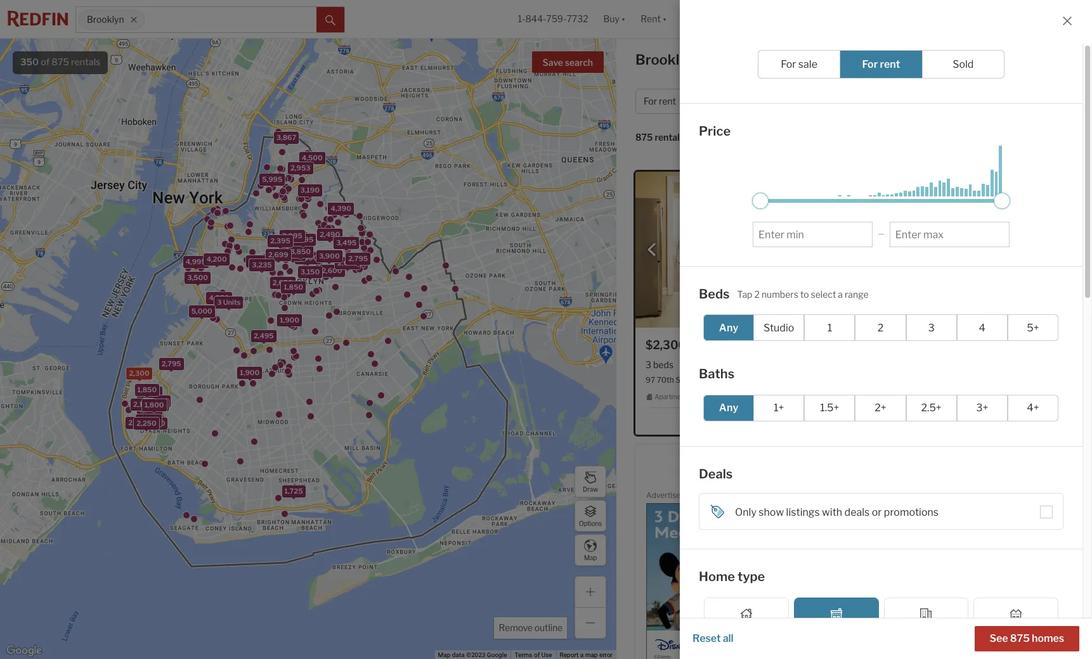 Task type: describe. For each thing, give the bounding box(es) containing it.
request a tour button for $2,300 /mo
[[646, 411, 837, 430]]

a right 2.5+ radio
[[971, 415, 976, 427]]

1,800
[[144, 400, 164, 409]]

all filters • 2 button
[[938, 89, 1020, 114]]

any for 1+
[[719, 402, 739, 414]]

0 vertical spatial 2,600
[[322, 266, 342, 275]]

oldest button
[[721, 132, 761, 144]]

/mo for 70th
[[686, 339, 708, 352]]

apartment for $2,200 /mo
[[879, 393, 911, 401]]

bath
[[687, 360, 706, 370]]

3,495
[[336, 238, 357, 247]]

home
[[699, 570, 735, 585]]

townhome
[[996, 622, 1036, 631]]

promotions
[[884, 507, 939, 519]]

— for —
[[878, 229, 885, 239]]

— for — sq ft
[[712, 360, 720, 370]]

tap 2 numbers to select a range
[[737, 289, 869, 300]]

of for terms
[[534, 652, 540, 659]]

3,235
[[252, 260, 272, 269]]

all
[[962, 96, 973, 107]]

brooklyn, for 70th
[[687, 376, 720, 385]]

use
[[541, 652, 552, 659]]

options
[[579, 520, 602, 527]]

for
[[782, 51, 801, 68]]

save search button
[[532, 51, 604, 73]]

2,490
[[320, 230, 340, 239]]

remove outline
[[499, 623, 563, 634]]

2.5+
[[921, 402, 942, 414]]

for for the for rent option
[[862, 58, 878, 70]]

2,350
[[146, 401, 166, 410]]

search
[[565, 57, 593, 68]]

listings
[[786, 507, 820, 519]]

rent
[[804, 51, 836, 68]]

0 vertical spatial 875
[[52, 56, 69, 68]]

2,395
[[270, 237, 290, 245]]

photos button
[[991, 134, 1043, 154]]

request a tour button for $2,200 /mo
[[870, 411, 1061, 430]]

ad region
[[646, 504, 837, 660]]

11209 for 97 70th st, brooklyn, ny 11209
[[734, 376, 756, 385]]

map region
[[0, 32, 679, 660]]

st, for 95th
[[905, 649, 914, 658]]

2,200
[[139, 388, 160, 396]]

for sale
[[781, 58, 818, 70]]

1 horizontal spatial 1,850
[[284, 282, 303, 291]]

1 horizontal spatial 4,500
[[330, 203, 351, 212]]

terms of use link
[[515, 652, 552, 659]]

any for studio
[[719, 322, 739, 334]]

1,725
[[285, 487, 303, 495]]

1 horizontal spatial 3,500
[[297, 253, 318, 262]]

tour for $2,300 /mo
[[754, 415, 774, 427]]

remove
[[499, 623, 533, 634]]

submit search image
[[325, 15, 336, 25]]

beds
[[653, 360, 674, 370]]

draw button
[[575, 466, 606, 498]]

reset all button
[[693, 627, 734, 652]]

brooklyn apartments for rent
[[636, 51, 836, 68]]

request for $2,200 /mo
[[928, 415, 968, 427]]

2 unit from the left
[[920, 393, 931, 401]]

:
[[718, 132, 721, 143]]

baths inside button
[[884, 96, 909, 107]]

map for map
[[584, 554, 597, 562]]

$2,300 /mo for 70th
[[646, 339, 708, 352]]

1 left bath
[[681, 360, 685, 370]]

3+ radio
[[957, 395, 1008, 421]]

beds / baths
[[856, 96, 909, 107]]

type
[[738, 570, 765, 585]]

3,995
[[282, 231, 302, 240]]

only
[[735, 507, 757, 519]]

favorite button image
[[1045, 338, 1061, 355]]

0 vertical spatial rentals
[[71, 56, 101, 68]]

favorite button checkbox for 329 95th st, brooklyn, ny 11209
[[1045, 611, 1061, 628]]

report a map error
[[560, 652, 613, 659]]

homes
[[1032, 633, 1064, 645]]

2+ radio
[[855, 395, 906, 421]]

google
[[487, 652, 507, 659]]

875 rentals
[[636, 132, 684, 143]]

favorite button image for 329 95th st, brooklyn, ny 11209
[[1045, 611, 1061, 628]]

map button
[[575, 535, 606, 566]]

photo of 97 70th st, brooklyn, ny 11209 image
[[636, 172, 847, 328]]

all filters • 2
[[962, 96, 1012, 107]]

3 for 3 beds
[[646, 360, 651, 370]]

97 70th st, brooklyn, ny 11209
[[646, 376, 756, 385]]

4+ radio
[[1008, 395, 1059, 421]]

beds / baths button
[[848, 89, 933, 114]]

4+
[[1027, 402, 1039, 414]]

save search
[[543, 57, 593, 68]]

see 875 homes button
[[975, 627, 1080, 652]]

for rent inside option
[[862, 58, 900, 70]]

map data ©2023 google
[[438, 652, 507, 659]]

Studio checkbox
[[754, 315, 804, 341]]

1-
[[518, 14, 526, 24]]

Any radio
[[703, 395, 754, 421]]

request a tour for $2,300 /mo
[[704, 415, 774, 427]]

3 checkbox
[[906, 315, 957, 341]]

for inside button
[[644, 96, 657, 107]]

remove brooklyn image
[[130, 16, 138, 23]]

data
[[452, 652, 465, 659]]

apartment 1 unit matches
[[655, 393, 734, 401]]

759-
[[546, 14, 567, 24]]

1+
[[774, 402, 784, 414]]

photo of 350 77th st, brooklyn, ny 11209 image
[[859, 172, 1071, 328]]

5,995
[[262, 175, 283, 183]]

brooklyn for brooklyn apartments for rent
[[636, 51, 696, 68]]

1+ radio
[[754, 395, 804, 421]]

filters
[[975, 96, 1000, 107]]

rent inside option
[[880, 58, 900, 70]]

1 right 2+ radio
[[916, 393, 919, 401]]

1 vertical spatial 1,850
[[137, 385, 157, 394]]

2,100
[[133, 400, 152, 409]]

1 bath
[[681, 360, 706, 370]]

options button
[[575, 500, 606, 532]]

1 vertical spatial 2,300
[[128, 418, 149, 427]]

remove apartment image
[[826, 98, 834, 105]]

/
[[879, 96, 883, 107]]

1 down the 97 70th st, brooklyn, ny 11209
[[692, 393, 695, 401]]

Enter min text field
[[759, 229, 867, 241]]

show
[[759, 507, 784, 519]]

2 vertical spatial option group
[[703, 395, 1059, 421]]

1.5+
[[820, 402, 839, 414]]

ft
[[735, 360, 741, 370]]

For sale checkbox
[[758, 50, 841, 79]]

4,200
[[206, 254, 227, 263]]

0 vertical spatial 2,300
[[129, 369, 149, 378]]

1 vertical spatial 2
[[754, 289, 760, 300]]

or
[[872, 507, 882, 519]]

photo of 329 95th st, brooklyn, ny 11209 image
[[859, 445, 1071, 601]]

ad
[[830, 493, 837, 500]]

report ad
[[809, 493, 837, 500]]

option group containing for sale
[[758, 50, 1005, 79]]

3,150
[[301, 267, 320, 276]]

2,500
[[147, 396, 168, 405]]

1 vertical spatial 3,500
[[187, 273, 208, 282]]

error
[[599, 652, 613, 659]]

apartment button
[[765, 89, 843, 114]]

Any checkbox
[[703, 315, 754, 341]]

sale
[[799, 58, 818, 70]]

1 vertical spatial baths
[[699, 367, 735, 382]]

3 for 3
[[928, 322, 935, 334]]

329 95th st, brooklyn, ny 11209
[[870, 649, 985, 658]]

deals
[[845, 507, 870, 519]]

$2,300 /mo for 95th
[[870, 612, 932, 625]]

1 checkbox
[[804, 315, 855, 341]]

2,400 down 1,800
[[138, 416, 159, 425]]

$2,300 for 95th
[[870, 612, 910, 625]]

2.5+ radio
[[906, 395, 957, 421]]

844-
[[525, 14, 546, 24]]

3 beds
[[646, 360, 674, 370]]

to
[[800, 289, 809, 300]]

Enter max text field
[[896, 229, 1004, 241]]

7732
[[567, 14, 588, 24]]

/mo right the 2 option
[[910, 339, 931, 352]]

photos
[[993, 135, 1028, 147]]

1 horizontal spatial 4,995
[[293, 235, 314, 244]]

1 vertical spatial price
[[699, 124, 731, 139]]

apartment • 1 unit matches
[[879, 393, 958, 401]]

terms of use
[[515, 652, 552, 659]]

0 horizontal spatial 1,900
[[240, 368, 260, 377]]

Townhome checkbox
[[974, 598, 1059, 642]]

1 vertical spatial option group
[[703, 315, 1059, 341]]

reset
[[693, 633, 721, 645]]

1 horizontal spatial 875
[[636, 132, 653, 143]]



Task type: locate. For each thing, give the bounding box(es) containing it.
ny right 95th
[[951, 649, 962, 658]]

4,500 up 2,953
[[302, 153, 323, 162]]

of for 350
[[41, 56, 50, 68]]

2,300 up 2,200
[[129, 369, 149, 378]]

3 left beds
[[646, 360, 651, 370]]

$2,300 /mo up beds
[[646, 339, 708, 352]]

1 vertical spatial 2,795
[[162, 359, 181, 368]]

2,795 down 3,495
[[348, 254, 368, 263]]

2,300
[[129, 369, 149, 378], [128, 418, 149, 427]]

875 right '350'
[[52, 56, 69, 68]]

of left use at the bottom of page
[[534, 652, 540, 659]]

2,650
[[273, 278, 293, 287]]

0 horizontal spatial 4,500
[[302, 153, 323, 162]]

for for for sale checkbox
[[781, 58, 796, 70]]

2 right the tap
[[754, 289, 760, 300]]

4,500 up 2,490
[[330, 203, 351, 212]]

unit down the 97 70th st, brooklyn, ny 11209
[[696, 393, 707, 401]]

all
[[723, 633, 734, 645]]

None checkbox
[[794, 598, 879, 642]]

rent up 875 rentals
[[659, 96, 676, 107]]

0 horizontal spatial of
[[41, 56, 50, 68]]

report
[[809, 493, 828, 500], [560, 652, 579, 659]]

2 right filters
[[1007, 96, 1012, 107]]

brooklyn for brooklyn
[[87, 14, 124, 25]]

request down apartment 1 unit matches on the bottom right of page
[[704, 415, 745, 427]]

maximum price slider
[[994, 193, 1010, 209]]

Sold checkbox
[[922, 50, 1005, 79]]

brooklyn, for 95th
[[916, 649, 949, 658]]

0 horizontal spatial request a tour
[[704, 415, 774, 427]]

0 vertical spatial st,
[[676, 376, 685, 385]]

option group
[[758, 50, 1005, 79], [703, 315, 1059, 341], [703, 395, 1059, 421]]

0 horizontal spatial rentals
[[71, 56, 101, 68]]

2 any from the top
[[719, 402, 739, 414]]

price inside button
[[714, 96, 735, 107]]

3,500
[[297, 253, 318, 262], [187, 273, 208, 282]]

2,953
[[291, 163, 311, 172]]

baths left ft
[[699, 367, 735, 382]]

11209 down townhome option
[[963, 649, 985, 658]]

2 request from the left
[[928, 415, 968, 427]]

unit up 2.5+
[[920, 393, 931, 401]]

favorite button image
[[821, 338, 837, 355], [1045, 611, 1061, 628]]

0 vertical spatial 4,500
[[302, 153, 323, 162]]

©2023
[[466, 652, 486, 659]]

apartment for $2,300 /mo
[[655, 393, 687, 401]]

2,300 down the 2,100
[[128, 418, 149, 427]]

request a tour button down apartment 1 unit matches on the bottom right of page
[[646, 411, 837, 430]]

reset all
[[693, 633, 734, 645]]

2 checkbox
[[855, 315, 906, 341]]

2
[[1007, 96, 1012, 107], [754, 289, 760, 300], [878, 322, 884, 334]]

0 vertical spatial 1,900
[[280, 316, 299, 324]]

3,500 up 3,150
[[297, 253, 318, 262]]

report left 'ad'
[[809, 493, 828, 500]]

rentals
[[71, 56, 101, 68], [655, 132, 684, 143]]

price button
[[706, 89, 760, 114]]

a left 1+ radio at the right bottom
[[747, 415, 752, 427]]

ny down — sq ft
[[722, 376, 733, 385]]

minimum price slider
[[752, 193, 769, 209]]

0 vertical spatial option group
[[758, 50, 1005, 79]]

875 down for rent button
[[636, 132, 653, 143]]

0 horizontal spatial 3,500
[[187, 273, 208, 282]]

11209 for 329 95th st, brooklyn, ny 11209
[[963, 649, 985, 658]]

$2,300
[[646, 339, 686, 352], [870, 612, 910, 625]]

1 horizontal spatial 3
[[646, 360, 651, 370]]

0 horizontal spatial brooklyn,
[[687, 376, 720, 385]]

0 vertical spatial favorite button image
[[821, 338, 837, 355]]

0 vertical spatial 3,500
[[297, 253, 318, 262]]

tour
[[754, 415, 774, 427], [978, 415, 998, 427]]

4,995 right 2,395
[[293, 235, 314, 244]]

3,500 down 4,200
[[187, 273, 208, 282]]

2,600 up 2,250 at the left of the page
[[139, 405, 160, 414]]

1 unit from the left
[[696, 393, 707, 401]]

2 inside option
[[878, 322, 884, 334]]

0 vertical spatial $2,300
[[646, 339, 686, 352]]

• inside all filters • 2 button
[[1002, 96, 1005, 107]]

sort
[[700, 132, 718, 143]]

request a tour button down apartment • 1 unit matches
[[870, 411, 1061, 430]]

for left sale
[[781, 58, 796, 70]]

2,600
[[322, 266, 342, 275], [139, 405, 160, 414]]

favorite button checkbox
[[821, 338, 837, 355], [1045, 338, 1061, 355], [1045, 611, 1061, 628]]

/mo for 95th
[[910, 612, 932, 625]]

2 horizontal spatial apartment
[[879, 393, 911, 401]]

1 vertical spatial any
[[719, 402, 739, 414]]

2 vertical spatial 3
[[646, 360, 651, 370]]

2,400
[[138, 416, 159, 425], [145, 419, 165, 428]]

brooklyn left remove brooklyn image at the top left of the page
[[87, 14, 124, 25]]

/mo up "329 95th st, brooklyn, ny 11209"
[[910, 612, 932, 625]]

sort : oldest
[[700, 132, 750, 143]]

request a tour down 1+
[[704, 415, 774, 427]]

1,900 down 2,495
[[240, 368, 260, 377]]

For rent checkbox
[[840, 50, 923, 79]]

st, right 70th
[[676, 376, 685, 385]]

0 vertical spatial 1,850
[[284, 282, 303, 291]]

4 checkbox
[[957, 315, 1008, 341]]

0 horizontal spatial beds
[[699, 286, 730, 302]]

3 inside map region
[[217, 298, 222, 306]]

0 horizontal spatial st,
[[676, 376, 685, 385]]

1 vertical spatial beds
[[699, 286, 730, 302]]

map
[[585, 652, 598, 659]]

report left map
[[560, 652, 579, 659]]

3 inside 3 option
[[928, 322, 935, 334]]

2,850
[[273, 278, 293, 287]]

ny for 329 95th st, brooklyn, ny 11209
[[951, 649, 962, 658]]

3+
[[976, 402, 988, 414]]

0 horizontal spatial •
[[912, 393, 914, 401]]

0 vertical spatial 4,995
[[293, 235, 314, 244]]

2 matches from the left
[[933, 393, 958, 401]]

brooklyn, down bath
[[687, 376, 720, 385]]

beds left /
[[856, 96, 878, 107]]

2,795
[[348, 254, 368, 263], [162, 359, 181, 368]]

70th
[[657, 376, 674, 385]]

0 horizontal spatial $2,300 /mo
[[646, 339, 708, 352]]

map down options
[[584, 554, 597, 562]]

ny for 97 70th st, brooklyn, ny 11209
[[722, 376, 733, 385]]

1 tour from the left
[[754, 415, 774, 427]]

0 horizontal spatial 2
[[754, 289, 760, 300]]

for
[[781, 58, 796, 70], [862, 58, 878, 70], [644, 96, 657, 107]]

a left range
[[838, 289, 843, 300]]

$2,200
[[870, 339, 910, 352]]

1 vertical spatial 2,600
[[139, 405, 160, 414]]

a left map
[[580, 652, 584, 659]]

for inside option
[[862, 58, 878, 70]]

townhome option group
[[704, 598, 1059, 642]]

map for map data ©2023 google
[[438, 652, 451, 659]]

0 vertical spatial map
[[584, 554, 597, 562]]

next button image
[[825, 244, 837, 256]]

request for $2,300 /mo
[[704, 415, 745, 427]]

request down 2.5+
[[928, 415, 968, 427]]

1 horizontal spatial favorite button image
[[1045, 611, 1061, 628]]

1 horizontal spatial st,
[[905, 649, 914, 658]]

1 vertical spatial brooklyn
[[636, 51, 696, 68]]

favorite button image down select
[[821, 338, 837, 355]]

tour for $2,200 /mo
[[978, 415, 998, 427]]

0 horizontal spatial 4,995
[[186, 257, 206, 266]]

2,795 up 2,500
[[162, 359, 181, 368]]

for rent up 875 rentals
[[644, 96, 676, 107]]

with
[[822, 507, 842, 519]]

tour down 3+
[[978, 415, 998, 427]]

only show listings with deals or promotions
[[735, 507, 939, 519]]

4,500
[[302, 153, 323, 162], [330, 203, 351, 212]]

rentals down for rent button
[[655, 132, 684, 143]]

1 horizontal spatial report
[[809, 493, 828, 500]]

4
[[979, 322, 986, 334]]

1 matches from the left
[[709, 393, 734, 401]]

2,900
[[291, 236, 311, 245]]

1.5+ radio
[[804, 395, 855, 421]]

1 horizontal spatial map
[[584, 554, 597, 562]]

2 vertical spatial 875
[[1010, 633, 1030, 645]]

0 horizontal spatial for
[[644, 96, 657, 107]]

1 any from the top
[[719, 322, 739, 334]]

• right 2+ radio
[[912, 393, 914, 401]]

google image
[[3, 643, 45, 660]]

1,900
[[280, 316, 299, 324], [240, 368, 260, 377]]

3 units
[[217, 298, 241, 306]]

favorite button image for 97 70th st, brooklyn, ny 11209
[[821, 338, 837, 355]]

2 request a tour from the left
[[928, 415, 998, 427]]

2 request a tour button from the left
[[870, 411, 1061, 430]]

2 up $2,200 on the right bottom of the page
[[878, 322, 884, 334]]

1 request a tour button from the left
[[646, 411, 837, 430]]

2 horizontal spatial for
[[862, 58, 878, 70]]

1 horizontal spatial $2,300 /mo
[[870, 612, 932, 625]]

brooklyn,
[[687, 376, 720, 385], [916, 649, 949, 658]]

None checkbox
[[704, 598, 789, 642], [884, 598, 969, 642], [704, 598, 789, 642], [884, 598, 969, 642]]

1 horizontal spatial beds
[[856, 96, 878, 107]]

save
[[543, 57, 563, 68]]

2 tour from the left
[[978, 415, 998, 427]]

875 down townhome
[[1010, 633, 1030, 645]]

st, right 95th
[[905, 649, 914, 658]]

deals
[[699, 467, 733, 482]]

4,995
[[293, 235, 314, 244], [186, 257, 206, 266]]

1 request from the left
[[704, 415, 745, 427]]

map left 'data'
[[438, 652, 451, 659]]

for inside checkbox
[[781, 58, 796, 70]]

matches
[[709, 393, 734, 401], [933, 393, 958, 401]]

remove outline button
[[494, 618, 567, 639]]

1 horizontal spatial brooklyn,
[[916, 649, 949, 658]]

1 vertical spatial map
[[438, 652, 451, 659]]

2 inside button
[[1007, 96, 1012, 107]]

1 vertical spatial rentals
[[655, 132, 684, 143]]

any inside checkbox
[[719, 322, 739, 334]]

0 horizontal spatial 3
[[217, 298, 222, 306]]

1 horizontal spatial 2,600
[[322, 266, 342, 275]]

previous button image
[[646, 244, 658, 256]]

1 vertical spatial 4,500
[[330, 203, 351, 212]]

1 horizontal spatial baths
[[884, 96, 909, 107]]

request a tour for $2,200 /mo
[[928, 415, 998, 427]]

/mo up bath
[[686, 339, 708, 352]]

0 vertical spatial any
[[719, 322, 739, 334]]

1 down select
[[828, 322, 832, 334]]

/mo
[[686, 339, 708, 352], [910, 339, 931, 352], [910, 612, 932, 625]]

1 horizontal spatial for rent
[[862, 58, 900, 70]]

2,600 down 3,900
[[322, 266, 342, 275]]

4,995 left 4,200
[[186, 257, 206, 266]]

0 horizontal spatial rent
[[659, 96, 676, 107]]

any inside option
[[719, 402, 739, 414]]

1 vertical spatial st,
[[905, 649, 914, 658]]

beds for beds
[[699, 286, 730, 302]]

rent up beds / baths button
[[880, 58, 900, 70]]

report inside button
[[809, 493, 828, 500]]

5+
[[1027, 322, 1039, 334]]

0 vertical spatial report
[[809, 493, 828, 500]]

3 for 3 units
[[217, 298, 222, 306]]

11209 down ft
[[734, 376, 756, 385]]

$2,300 up 95th
[[870, 612, 910, 625]]

1 horizontal spatial rentals
[[655, 132, 684, 143]]

1
[[828, 322, 832, 334], [681, 360, 685, 370], [692, 393, 695, 401], [916, 393, 919, 401]]

1 vertical spatial favorite button image
[[1045, 611, 1061, 628]]

report for report ad
[[809, 493, 828, 500]]

1 horizontal spatial ny
[[951, 649, 962, 658]]

favorite button checkbox for 97 70th st, brooklyn, ny 11209
[[821, 338, 837, 355]]

0 horizontal spatial unit
[[696, 393, 707, 401]]

favorite button image up homes at the right bottom of the page
[[1045, 611, 1061, 628]]

sold
[[953, 58, 974, 70]]

0 vertical spatial 3
[[217, 298, 222, 306]]

11209
[[734, 376, 756, 385], [963, 649, 985, 658]]

3
[[217, 298, 222, 306], [928, 322, 935, 334], [646, 360, 651, 370]]

2 horizontal spatial 3
[[928, 322, 935, 334]]

0 horizontal spatial tour
[[754, 415, 774, 427]]

97
[[646, 376, 655, 385]]

of right '350'
[[41, 56, 50, 68]]

1 vertical spatial ny
[[951, 649, 962, 658]]

0 vertical spatial •
[[1002, 96, 1005, 107]]

apartment
[[773, 96, 820, 107], [655, 393, 687, 401], [879, 393, 911, 401]]

1 horizontal spatial request a tour
[[928, 415, 998, 427]]

rentals right '350'
[[71, 56, 101, 68]]

1 vertical spatial 3
[[928, 322, 935, 334]]

1 horizontal spatial for
[[781, 58, 796, 70]]

report ad button
[[809, 493, 837, 503]]

0 vertical spatial baths
[[884, 96, 909, 107]]

outline
[[535, 623, 563, 634]]

2,400 down "2,350"
[[145, 419, 165, 428]]

1,850 up the 2,100
[[137, 385, 157, 394]]

0 horizontal spatial $2,300
[[646, 339, 686, 352]]

1 vertical spatial for rent
[[644, 96, 676, 107]]

beds left the tap
[[699, 286, 730, 302]]

apartment down 70th
[[655, 393, 687, 401]]

apartment left remove apartment image
[[773, 96, 820, 107]]

beds inside button
[[856, 96, 878, 107]]

875 inside button
[[1010, 633, 1030, 645]]

$2,300 up beds
[[646, 339, 686, 352]]

1 horizontal spatial $2,300
[[870, 612, 910, 625]]

$2,300 for 70th
[[646, 339, 686, 352]]

st, for 70th
[[676, 376, 685, 385]]

1 request a tour from the left
[[704, 415, 774, 427]]

any down apartment 1 unit matches on the bottom right of page
[[719, 402, 739, 414]]

rent inside button
[[659, 96, 676, 107]]

1 horizontal spatial —
[[878, 229, 885, 239]]

1 horizontal spatial rent
[[880, 58, 900, 70]]

$2,300 /mo up 95th
[[870, 612, 932, 625]]

for rent inside button
[[644, 96, 676, 107]]

0 horizontal spatial map
[[438, 652, 451, 659]]

0 horizontal spatial 875
[[52, 56, 69, 68]]

report a map error link
[[560, 652, 613, 659]]

• right filters
[[1002, 96, 1005, 107]]

report for report a map error
[[560, 652, 579, 659]]

oldest
[[722, 132, 750, 143]]

2,495
[[254, 331, 274, 340]]

5,000
[[191, 307, 212, 316]]

request a tour down 3+
[[928, 415, 998, 427]]

for rent up /
[[862, 58, 900, 70]]

—
[[878, 229, 885, 239], [712, 360, 720, 370]]

0 vertical spatial brooklyn
[[87, 14, 124, 25]]

beds for beds / baths
[[856, 96, 878, 107]]

5,811
[[249, 256, 267, 265]]

for rent button
[[636, 89, 701, 114]]

1 horizontal spatial tour
[[978, 415, 998, 427]]

for up 875 rentals
[[644, 96, 657, 107]]

matches down the 97 70th st, brooklyn, ny 11209
[[709, 393, 734, 401]]

0 horizontal spatial 2,795
[[162, 359, 181, 368]]

1,850 down 3,150
[[284, 282, 303, 291]]

0 horizontal spatial request a tour button
[[646, 411, 837, 430]]

map
[[584, 554, 597, 562], [438, 652, 451, 659]]

0 horizontal spatial report
[[560, 652, 579, 659]]

4,390
[[331, 204, 351, 213]]

for up beds / baths
[[862, 58, 878, 70]]

0 vertical spatial brooklyn,
[[687, 376, 720, 385]]

0 horizontal spatial 11209
[[734, 376, 756, 385]]

0 vertical spatial beds
[[856, 96, 878, 107]]

beds
[[856, 96, 878, 107], [699, 286, 730, 302]]

2,699
[[268, 250, 288, 259]]

brooklyn, right 95th
[[916, 649, 949, 658]]

1 vertical spatial brooklyn,
[[916, 649, 949, 658]]

apartments
[[699, 51, 779, 68]]

1 vertical spatial 875
[[636, 132, 653, 143]]

0 horizontal spatial ny
[[722, 376, 733, 385]]

350 of 875 rentals
[[20, 56, 101, 68]]

0 vertical spatial $2,300 /mo
[[646, 339, 708, 352]]

0 horizontal spatial matches
[[709, 393, 734, 401]]

1 inside 1 option
[[828, 322, 832, 334]]

map inside "button"
[[584, 554, 597, 562]]

apartment up 2+
[[879, 393, 911, 401]]

3 up "$2,200 /mo"
[[928, 322, 935, 334]]

apartment inside apartment button
[[773, 96, 820, 107]]

3,850
[[290, 247, 311, 256], [283, 250, 303, 259]]

tour down 1+
[[754, 415, 774, 427]]

brooklyn up for rent button
[[636, 51, 696, 68]]

any up 'sq'
[[719, 322, 739, 334]]

3 left "units"
[[217, 298, 222, 306]]

0 vertical spatial 2,795
[[348, 254, 368, 263]]

1 horizontal spatial •
[[1002, 96, 1005, 107]]

0 vertical spatial price
[[714, 96, 735, 107]]

1 horizontal spatial brooklyn
[[636, 51, 696, 68]]

5+ checkbox
[[1008, 315, 1059, 341]]

3,190
[[300, 185, 320, 194]]

1 vertical spatial •
[[912, 393, 914, 401]]

875
[[52, 56, 69, 68], [636, 132, 653, 143], [1010, 633, 1030, 645]]

1 vertical spatial report
[[560, 652, 579, 659]]

sq
[[723, 360, 733, 370]]

baths right /
[[884, 96, 909, 107]]

1 horizontal spatial 11209
[[963, 649, 985, 658]]

1,900 down 2,850 in the top left of the page
[[280, 316, 299, 324]]

see
[[990, 633, 1008, 645]]

matches up 2.5+
[[933, 393, 958, 401]]



Task type: vqa. For each thing, say whether or not it's contained in the screenshot.
Market insights link
no



